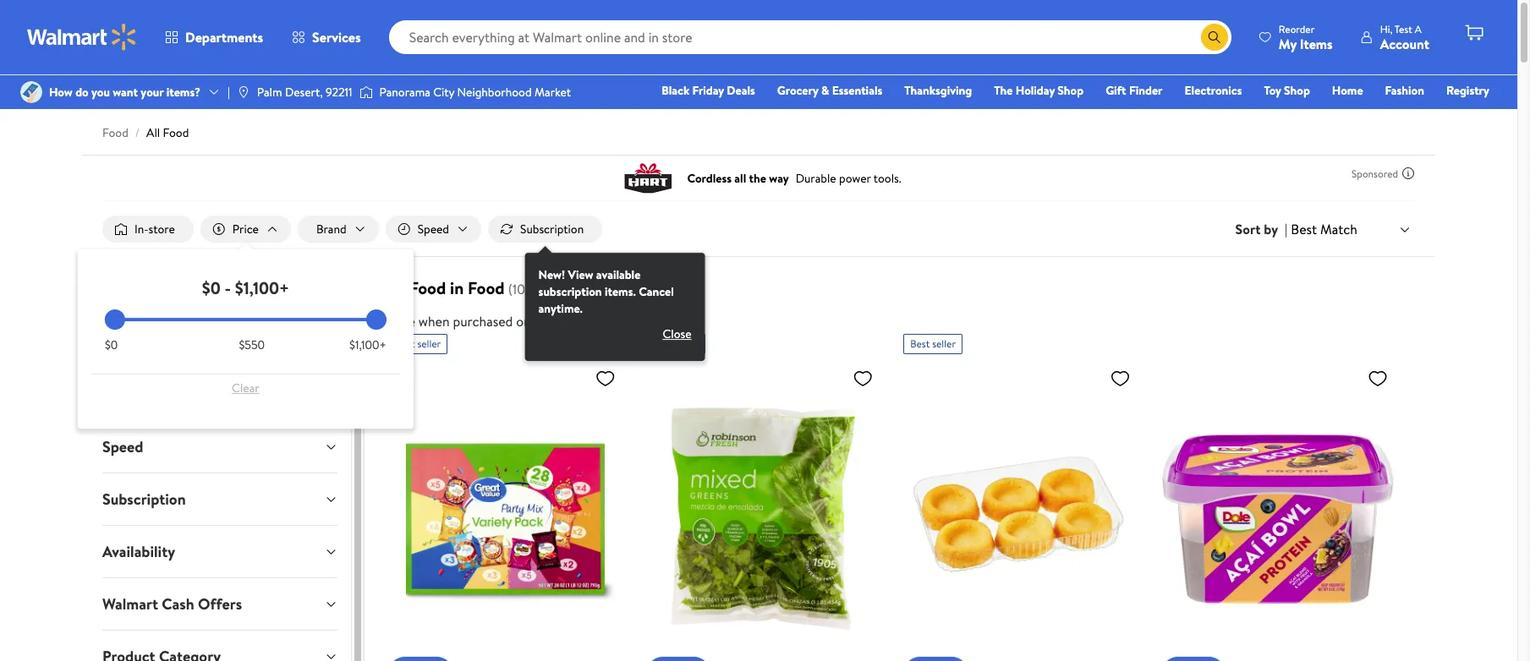 Task type: vqa. For each thing, say whether or not it's contained in the screenshot.
30% inside 'Up to 30% off seasonal decor'
no



Task type: locate. For each thing, give the bounding box(es) containing it.
0 vertical spatial speed
[[418, 221, 449, 238]]

0 horizontal spatial speed
[[102, 437, 143, 458]]

1 horizontal spatial price
[[385, 312, 415, 331]]

clear
[[232, 380, 260, 397]]

0 horizontal spatial seller
[[418, 337, 441, 351]]

tab up the clear
[[89, 317, 352, 368]]

1 vertical spatial speed button
[[89, 422, 352, 473]]

fresh mixed greens, 16 oz image
[[646, 361, 880, 662]]

sort by |
[[1236, 220, 1288, 239]]

tab up $0 range field
[[89, 264, 352, 316]]

cancel
[[639, 284, 674, 301]]

0 horizontal spatial subscription
[[102, 489, 186, 510]]

best
[[1292, 220, 1318, 239], [396, 337, 415, 351], [653, 337, 673, 351], [911, 337, 930, 351]]

sort and filter section element
[[82, 202, 1436, 361]]

food
[[102, 124, 128, 141], [163, 124, 189, 141], [409, 277, 446, 300], [468, 277, 505, 300]]

| left palm
[[228, 84, 230, 101]]

subscription button
[[488, 216, 603, 243]]

1 horizontal spatial subscription
[[520, 221, 584, 238]]

essentials
[[833, 82, 883, 99]]

best match button
[[1288, 218, 1416, 241]]

0 horizontal spatial  image
[[20, 81, 42, 103]]

3 tab from the top
[[89, 369, 352, 421]]

subscription up the availability
[[102, 489, 186, 510]]

1 vertical spatial speed
[[102, 437, 143, 458]]

by
[[1265, 220, 1279, 239]]

online
[[516, 312, 552, 331]]

0 horizontal spatial $1,100+
[[235, 277, 289, 300]]

1 best seller from the left
[[396, 337, 441, 351]]

brand button
[[298, 216, 379, 243]]

fashion
[[1386, 82, 1425, 99]]

2 horizontal spatial  image
[[359, 84, 373, 101]]

1 horizontal spatial |
[[1286, 220, 1288, 239]]

best for great value variety pack party mixes 28 count, 1 oz image on the left of the page
[[396, 337, 415, 351]]

one debit link
[[1353, 105, 1425, 124]]

match
[[1321, 220, 1358, 239]]

walmart
[[102, 594, 158, 615]]

electronics link
[[1178, 81, 1250, 100]]

speed button
[[386, 216, 482, 243], [89, 422, 352, 473]]

subscription up new!
[[520, 221, 584, 238]]

sort
[[1236, 220, 1261, 239]]

departments button
[[151, 17, 278, 58]]

0 horizontal spatial best seller
[[396, 337, 441, 351]]

$0
[[202, 277, 221, 300], [105, 337, 118, 354]]

3 seller from the left
[[933, 337, 956, 351]]

available
[[596, 267, 641, 284]]

panorama city neighborhood market
[[380, 84, 571, 101]]

1 vertical spatial $0
[[105, 337, 118, 354]]

$0 for $0
[[105, 337, 118, 354]]

2 shop from the left
[[1285, 82, 1311, 99]]

4 tab from the top
[[89, 631, 352, 662]]

tab
[[89, 264, 352, 316], [89, 317, 352, 368], [89, 369, 352, 421], [89, 631, 352, 662]]

1 horizontal spatial all
[[385, 277, 405, 300]]

price inside "dropdown button"
[[233, 221, 259, 238]]

food right in
[[468, 277, 505, 300]]

 image for how
[[20, 81, 42, 103]]

0 horizontal spatial speed button
[[89, 422, 352, 473]]

0 horizontal spatial price
[[233, 221, 259, 238]]

best seller for the fresh mixed greens, 16 oz image
[[653, 337, 699, 351]]

best seller
[[396, 337, 441, 351], [653, 337, 699, 351], [911, 337, 956, 351]]

cart contains 0 items total amount $0.00 image
[[1465, 23, 1485, 43]]

1 horizontal spatial speed button
[[386, 216, 482, 243]]

shop right toy
[[1285, 82, 1311, 99]]

0 vertical spatial |
[[228, 84, 230, 101]]

all left in
[[385, 277, 405, 300]]

home
[[1333, 82, 1364, 99]]

black friday deals link
[[654, 81, 763, 100]]

| inside sort and filter section element
[[1286, 220, 1288, 239]]

$550
[[239, 337, 265, 354]]

shop right holiday
[[1058, 82, 1084, 99]]

1 seller from the left
[[418, 337, 441, 351]]

do
[[75, 84, 89, 101]]

walmart cash offers
[[102, 594, 242, 615]]

2 horizontal spatial best seller
[[911, 337, 956, 351]]

|
[[228, 84, 230, 101], [1286, 220, 1288, 239]]

 image
[[20, 81, 42, 103], [359, 84, 373, 101], [237, 85, 250, 99]]

sponsored
[[1352, 166, 1399, 181]]

| right by
[[1286, 220, 1288, 239]]

1 vertical spatial subscription
[[102, 489, 186, 510]]

you
[[91, 84, 110, 101]]

price
[[233, 221, 259, 238], [385, 312, 415, 331]]

0 vertical spatial price
[[233, 221, 259, 238]]

food left / on the top of the page
[[102, 124, 128, 141]]

walmart+ link
[[1432, 105, 1498, 124]]

when
[[419, 312, 450, 331]]

all food link
[[147, 124, 189, 141]]

price left when
[[385, 312, 415, 331]]

store
[[148, 221, 175, 238]]

hi, test a account
[[1381, 22, 1430, 53]]

cash
[[162, 594, 194, 615]]

departments
[[185, 28, 263, 47]]

1 vertical spatial $1,100+
[[350, 337, 387, 354]]

toy
[[1265, 82, 1282, 99]]

1 vertical spatial price
[[385, 312, 415, 331]]

1 horizontal spatial $1,100+
[[350, 337, 387, 354]]

test
[[1395, 22, 1413, 36]]

2 seller from the left
[[675, 337, 699, 351]]

speed inside tab
[[102, 437, 143, 458]]

1 horizontal spatial best seller
[[653, 337, 699, 351]]

offers
[[198, 594, 242, 615]]

all right / on the top of the page
[[147, 124, 160, 141]]

services button
[[278, 17, 375, 58]]

speed button up subscription dropdown button
[[89, 422, 352, 473]]

0 horizontal spatial $0
[[105, 337, 118, 354]]

finder
[[1130, 82, 1163, 99]]

1 horizontal spatial  image
[[237, 85, 250, 99]]

 image right the "92211"
[[359, 84, 373, 101]]

1 vertical spatial |
[[1286, 220, 1288, 239]]

$0 for $0 - $1,100+
[[202, 277, 221, 300]]

in-store button
[[102, 216, 194, 243]]

a
[[1416, 22, 1422, 36]]

0 vertical spatial all
[[147, 124, 160, 141]]

debit
[[1389, 106, 1418, 123]]

add to favorites list, great value variety pack party mixes 28 count, 1 oz image
[[596, 368, 616, 389]]

$1,100+
[[235, 277, 289, 300], [350, 337, 387, 354]]

best seller for great value variety pack party mixes 28 count, 1 oz image on the left of the page
[[396, 337, 441, 351]]

grocery & essentials
[[778, 82, 883, 99]]

speed button up in
[[386, 216, 482, 243]]

deals
[[727, 82, 756, 99]]

freshness guaranteed, vanilla, dessert shells, 5 oz, 6 count image
[[904, 361, 1138, 662]]

seller
[[418, 337, 441, 351], [675, 337, 699, 351], [933, 337, 956, 351]]

add to favorites list, fresh mixed greens, 16 oz image
[[853, 368, 874, 389]]

 image left how
[[20, 81, 42, 103]]

walmart image
[[27, 24, 137, 51]]

price up $0 - $1,100+
[[233, 221, 259, 238]]

2 horizontal spatial seller
[[933, 337, 956, 351]]

 image left palm
[[237, 85, 250, 99]]

search icon image
[[1208, 30, 1222, 44]]

home link
[[1325, 81, 1371, 100]]

subscription tab
[[89, 474, 352, 526]]

1 horizontal spatial shop
[[1285, 82, 1311, 99]]

1 horizontal spatial seller
[[675, 337, 699, 351]]

1 horizontal spatial speed
[[418, 221, 449, 238]]

1 vertical spatial all
[[385, 277, 405, 300]]

1 horizontal spatial $0
[[202, 277, 221, 300]]

2 best seller from the left
[[653, 337, 699, 351]]

all
[[147, 124, 160, 141], [385, 277, 405, 300]]

thanksgiving
[[905, 82, 973, 99]]

3 best seller from the left
[[911, 337, 956, 351]]

reorder
[[1279, 22, 1315, 36]]

tab down walmart cash offers tab
[[89, 631, 352, 662]]

purchased
[[453, 312, 513, 331]]

0 horizontal spatial shop
[[1058, 82, 1084, 99]]

subscription
[[520, 221, 584, 238], [102, 489, 186, 510]]

fashion link
[[1378, 81, 1433, 100]]

new!
[[539, 267, 566, 284]]

0 vertical spatial subscription
[[520, 221, 584, 238]]

0 vertical spatial $0
[[202, 277, 221, 300]]

tab up speed tab
[[89, 369, 352, 421]]

brand
[[316, 221, 347, 238]]



Task type: describe. For each thing, give the bounding box(es) containing it.
in
[[450, 277, 464, 300]]

$1100 range field
[[105, 318, 387, 322]]

clear button
[[105, 375, 387, 402]]

toy shop
[[1265, 82, 1311, 99]]

$0 range field
[[105, 318, 387, 322]]

friday
[[693, 82, 724, 99]]

how
[[49, 84, 73, 101]]

best inside "dropdown button"
[[1292, 220, 1318, 239]]

(1000+)
[[508, 280, 555, 299]]

registry one debit
[[1361, 82, 1490, 123]]

gift
[[1106, 82, 1127, 99]]

in-store
[[135, 221, 175, 238]]

holiday
[[1016, 82, 1055, 99]]

want
[[113, 84, 138, 101]]

gift finder
[[1106, 82, 1163, 99]]

the
[[995, 82, 1013, 99]]

city
[[433, 84, 455, 101]]

desert,
[[285, 84, 323, 101]]

0 vertical spatial $1,100+
[[235, 277, 289, 300]]

 image for panorama
[[359, 84, 373, 101]]

dole acai bowls frozen protein acai blend with fruit and granola, 6 oz image
[[1162, 361, 1395, 662]]

best seller for freshness guaranteed, vanilla, dessert shells, 5 oz, 6 count image
[[911, 337, 956, 351]]

walmart+
[[1440, 106, 1490, 123]]

add to favorites list, dole acai bowls frozen protein acai blend with fruit and granola, 6 oz image
[[1368, 368, 1389, 389]]

new! view available subscription items. cancel anytime. close
[[539, 267, 692, 343]]

0 vertical spatial speed button
[[386, 216, 482, 243]]

black friday deals
[[662, 82, 756, 99]]

close
[[663, 326, 692, 343]]

seller for freshness guaranteed, vanilla, dessert shells, 5 oz, 6 count image
[[933, 337, 956, 351]]

palm
[[257, 84, 282, 101]]

price for price
[[233, 221, 259, 238]]

services
[[312, 28, 361, 47]]

best match
[[1292, 220, 1358, 239]]

grocery & essentials link
[[770, 81, 891, 100]]

0 horizontal spatial |
[[228, 84, 230, 101]]

food / all food
[[102, 124, 189, 141]]

registry link
[[1440, 81, 1498, 100]]

speed tab
[[89, 422, 352, 473]]

2 tab from the top
[[89, 317, 352, 368]]

grocery
[[778, 82, 819, 99]]

best for freshness guaranteed, vanilla, dessert shells, 5 oz, 6 count image
[[911, 337, 930, 351]]

1 shop from the left
[[1058, 82, 1084, 99]]

 image for palm
[[237, 85, 250, 99]]

availability button
[[89, 526, 352, 578]]

your
[[141, 84, 164, 101]]

92211
[[326, 84, 353, 101]]

Search search field
[[389, 20, 1232, 54]]

electronics
[[1185, 82, 1243, 99]]

items?
[[166, 84, 201, 101]]

hi,
[[1381, 22, 1393, 36]]

$0 - $1,100+
[[202, 277, 289, 300]]

the holiday shop link
[[987, 81, 1092, 100]]

availability tab
[[89, 526, 352, 578]]

one
[[1361, 106, 1386, 123]]

0 horizontal spatial all
[[147, 124, 160, 141]]

price when purchased online
[[385, 312, 552, 331]]

walmart cash offers tab
[[89, 579, 352, 631]]

neighborhood
[[457, 84, 532, 101]]

speed inside sort and filter section element
[[418, 221, 449, 238]]

food left in
[[409, 277, 446, 300]]

how do you want your items?
[[49, 84, 201, 101]]

subscription inside dropdown button
[[102, 489, 186, 510]]

all food in food (1000+)
[[385, 277, 555, 300]]

items
[[1301, 34, 1334, 53]]

ad disclaimer and feedback for skylinedisplayad image
[[1402, 167, 1416, 180]]

add to favorites list, freshness guaranteed, vanilla, dessert shells, 5 oz, 6 count image
[[1111, 368, 1131, 389]]

items.
[[605, 284, 636, 301]]

registry
[[1447, 82, 1490, 99]]

seller for great value variety pack party mixes 28 count, 1 oz image on the left of the page
[[418, 337, 441, 351]]

walmart cash offers button
[[89, 579, 352, 631]]

account
[[1381, 34, 1430, 53]]

seller for the fresh mixed greens, 16 oz image
[[675, 337, 699, 351]]

price button
[[200, 216, 291, 243]]

subscription
[[539, 284, 602, 301]]

anytime.
[[539, 301, 583, 317]]

black
[[662, 82, 690, 99]]

best for the fresh mixed greens, 16 oz image
[[653, 337, 673, 351]]

great value variety pack party mixes 28 count, 1 oz image
[[389, 361, 623, 662]]

reorder my items
[[1279, 22, 1334, 53]]

legal information image
[[559, 315, 572, 328]]

thanksgiving link
[[897, 81, 980, 100]]

gift finder link
[[1099, 81, 1171, 100]]

/
[[135, 124, 140, 141]]

-
[[225, 277, 231, 300]]

availability
[[102, 542, 175, 563]]

subscription button
[[89, 474, 352, 526]]

close button
[[650, 321, 705, 348]]

1 tab from the top
[[89, 264, 352, 316]]

the holiday shop
[[995, 82, 1084, 99]]

view
[[568, 267, 594, 284]]

palm desert, 92211
[[257, 84, 353, 101]]

clear search field text image
[[1181, 30, 1195, 44]]

&
[[822, 82, 830, 99]]

market
[[535, 84, 571, 101]]

price for price when purchased online
[[385, 312, 415, 331]]

subscription inside button
[[520, 221, 584, 238]]

food right / on the top of the page
[[163, 124, 189, 141]]

Walmart Site-Wide search field
[[389, 20, 1232, 54]]



